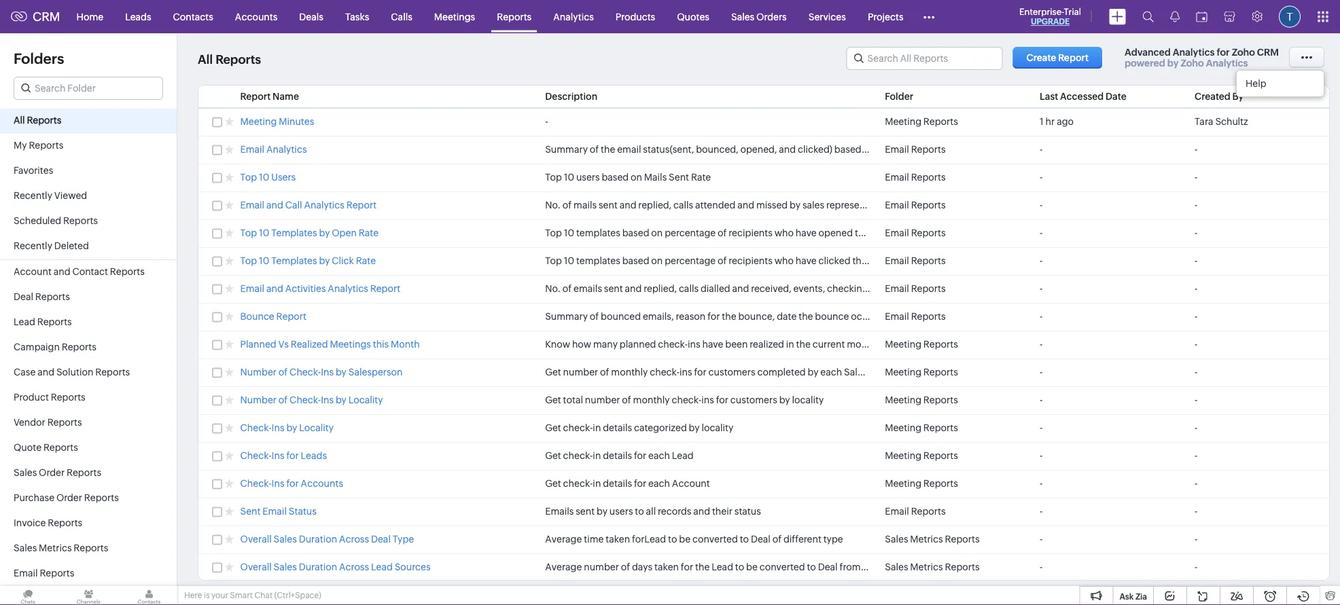 Task type: vqa. For each thing, say whether or not it's contained in the screenshot.


Task type: locate. For each thing, give the bounding box(es) containing it.
have
[[796, 228, 817, 239], [796, 256, 817, 267], [703, 339, 724, 350]]

3 get from the top
[[545, 423, 561, 434]]

analytics right call
[[304, 200, 345, 211]]

customers down completed
[[731, 395, 778, 406]]

1 vertical spatial sent
[[604, 284, 623, 294]]

duration down status
[[299, 534, 337, 545]]

recipients down "missed"
[[729, 228, 773, 239]]

3 meeting reports from the top
[[885, 367, 959, 378]]

1 vertical spatial users
[[610, 507, 633, 517]]

overall sales duration across lead sources link
[[240, 562, 431, 575]]

and down top 10 users based on mails sent rate
[[620, 200, 637, 211]]

metrics for average time taken forlead to be converted to deal of different type
[[911, 534, 944, 545]]

ins for leads
[[272, 451, 285, 462]]

meeting for get total number of monthly check-ins for customers by locality
[[885, 395, 922, 406]]

representatives up opened
[[827, 200, 895, 211]]

sales down sent email status link
[[274, 534, 297, 545]]

reports
[[497, 11, 532, 22], [216, 53, 261, 67], [27, 115, 61, 126], [924, 116, 959, 127], [29, 140, 64, 151], [912, 144, 946, 155], [912, 172, 946, 183], [912, 200, 946, 211], [63, 216, 98, 226], [912, 228, 946, 239], [912, 256, 946, 267], [110, 267, 145, 277], [912, 284, 946, 294], [35, 292, 70, 303], [912, 311, 946, 322], [37, 317, 72, 328], [924, 339, 959, 350], [62, 342, 96, 353], [95, 367, 130, 378], [924, 367, 959, 378], [51, 392, 85, 403], [924, 395, 959, 406], [47, 418, 82, 428], [924, 423, 959, 434], [43, 443, 78, 454], [924, 451, 959, 462], [67, 468, 101, 479], [924, 479, 959, 490], [84, 493, 119, 504], [912, 507, 946, 517], [48, 518, 82, 529], [946, 534, 980, 545], [74, 543, 108, 554], [946, 562, 980, 573], [40, 568, 74, 579]]

1 horizontal spatial crm
[[1258, 47, 1280, 58]]

date up related
[[954, 284, 974, 294]]

1 recipients from the top
[[729, 228, 773, 239]]

zoho
[[1233, 47, 1256, 58], [1181, 58, 1205, 69]]

2 summary from the top
[[545, 311, 588, 322]]

analytics
[[554, 11, 594, 22], [1173, 47, 1215, 58], [1207, 58, 1249, 69], [267, 144, 307, 155], [304, 200, 345, 211], [328, 284, 368, 294]]

1 vertical spatial representatives
[[1018, 284, 1086, 294]]

recipients for clicked
[[729, 256, 773, 267]]

percentage down "attended"
[[665, 228, 716, 239]]

0 vertical spatial leads
[[125, 11, 151, 22]]

duration for lead
[[299, 562, 337, 573]]

by down completed
[[780, 395, 791, 406]]

my reports
[[14, 140, 64, 151]]

duration for deal
[[299, 534, 337, 545]]

overall inside "link"
[[240, 562, 272, 573]]

report inside email and call analytics report link
[[347, 200, 377, 211]]

templates up activities
[[271, 256, 317, 267]]

quote
[[14, 443, 42, 454]]

taken right the time in the left bottom of the page
[[606, 534, 630, 545]]

0 vertical spatial taken
[[606, 534, 630, 545]]

lead inside "lead reports" link
[[14, 317, 35, 328]]

Search All Reports text field
[[848, 48, 1003, 69]]

percentage
[[665, 228, 716, 239], [665, 256, 716, 267]]

2 templates from the top
[[271, 256, 317, 267]]

1 horizontal spatial all reports
[[198, 53, 261, 67]]

monthly down "planned" on the bottom
[[612, 367, 648, 378]]

check- up check-ins for leads
[[240, 423, 272, 434]]

1 vertical spatial templates
[[577, 256, 621, 267]]

2 bounce from the left
[[1004, 311, 1038, 322]]

1 horizontal spatial account
[[672, 479, 710, 490]]

1 percentage from the top
[[665, 228, 716, 239]]

who up received,
[[775, 256, 794, 267]]

type
[[824, 534, 844, 545]]

by right created
[[1233, 91, 1244, 102]]

0 horizontal spatial sales
[[803, 200, 825, 211]]

zoho up created
[[1181, 58, 1205, 69]]

converted down "different"
[[760, 562, 805, 573]]

status
[[289, 507, 317, 517]]

email reports for opened
[[885, 228, 946, 239]]

1 vertical spatial across
[[339, 562, 369, 573]]

number down the time in the left bottom of the page
[[584, 562, 619, 573]]

0 vertical spatial percentage
[[665, 228, 716, 239]]

0 vertical spatial meetings
[[434, 11, 475, 22]]

1 vertical spatial rate
[[359, 228, 379, 239]]

top for top 10 users based on mails sent rate
[[545, 172, 562, 183]]

get for get check-in details categorized by locality
[[545, 423, 561, 434]]

1 vertical spatial overall
[[240, 562, 272, 573]]

0 vertical spatial number
[[563, 367, 599, 378]]

0 horizontal spatial all
[[14, 115, 25, 126]]

1 average from the top
[[545, 534, 582, 545]]

overall down sent email status link
[[240, 534, 272, 545]]

1 vertical spatial each
[[649, 451, 670, 462]]

and left call
[[267, 200, 283, 211]]

representatives up etc. at bottom right
[[1018, 284, 1086, 294]]

meeting for get check-in details for each account
[[885, 479, 922, 490]]

0 vertical spatial locality
[[349, 395, 383, 406]]

1 vertical spatial recipients
[[729, 256, 773, 267]]

2 details from the top
[[603, 451, 632, 462]]

ins up get total number of monthly check-ins for customers by locality
[[680, 367, 693, 378]]

1 no. from the top
[[545, 200, 561, 211]]

1 meeting reports from the top
[[885, 116, 959, 127]]

calls for dialled
[[679, 284, 699, 294]]

1 templates from the top
[[577, 228, 621, 239]]

email and call analytics report
[[240, 200, 377, 211]]

1 vertical spatial no.
[[545, 284, 561, 294]]

0 vertical spatial sent
[[599, 200, 618, 211]]

meetings
[[434, 11, 475, 22], [330, 339, 371, 350]]

1 vertical spatial summary
[[545, 311, 588, 322]]

4 get from the top
[[545, 451, 561, 462]]

all reports up my reports
[[14, 115, 61, 126]]

ins inside 'link'
[[272, 423, 285, 434]]

account up deal reports
[[14, 267, 52, 277]]

rate right click
[[356, 256, 376, 267]]

clicked)
[[798, 144, 833, 155]]

4 meeting reports from the top
[[885, 395, 959, 406]]

1 vertical spatial sales
[[994, 284, 1016, 294]]

channels image
[[61, 587, 117, 606]]

tasks link
[[334, 0, 380, 33]]

minutes
[[279, 116, 314, 127]]

10 up mails
[[564, 172, 575, 183]]

email and call analytics report link
[[240, 200, 377, 213]]

1 vertical spatial all reports
[[14, 115, 61, 126]]

1 vertical spatial order
[[56, 493, 82, 504]]

zia
[[1136, 593, 1148, 602]]

in for get check-in details categorized by locality
[[593, 423, 601, 434]]

email reports for on
[[885, 144, 946, 155]]

replied, for dialled
[[644, 284, 677, 294]]

2 duration from the top
[[299, 562, 337, 573]]

check- down check-ins by locality 'link'
[[240, 451, 272, 462]]

home link
[[66, 0, 114, 33]]

10 for top 10 users based on mails sent rate
[[564, 172, 575, 183]]

0 vertical spatial details
[[603, 423, 632, 434]]

1 vertical spatial all
[[14, 115, 25, 126]]

0 vertical spatial summary
[[545, 144, 588, 155]]

scheduled
[[14, 216, 61, 226]]

crm up help
[[1258, 47, 1280, 58]]

-
[[545, 116, 548, 127], [1040, 144, 1043, 155], [1195, 144, 1198, 155], [1040, 172, 1043, 183], [1195, 172, 1198, 183], [1040, 200, 1043, 211], [1195, 200, 1198, 211], [1040, 228, 1043, 239], [1195, 228, 1198, 239], [1040, 256, 1043, 267], [1195, 256, 1198, 267], [1040, 284, 1043, 294], [1195, 284, 1198, 294], [1040, 311, 1043, 322], [1195, 311, 1198, 322], [1040, 339, 1043, 350], [1195, 339, 1198, 350], [1040, 367, 1043, 378], [1195, 367, 1198, 378], [1040, 395, 1043, 406], [1195, 395, 1198, 406], [1040, 423, 1043, 434], [1195, 423, 1198, 434], [1040, 451, 1043, 462], [1195, 451, 1198, 462], [1040, 479, 1043, 490], [1195, 479, 1198, 490], [1040, 507, 1043, 517], [1195, 507, 1198, 517], [1040, 534, 1043, 545], [1195, 534, 1198, 545], [1040, 562, 1043, 573], [1195, 562, 1198, 573]]

0 vertical spatial recently
[[14, 190, 52, 201]]

case and solution reports
[[14, 367, 130, 378]]

email and activities analytics report link
[[240, 284, 401, 296]]

for down know how many planned check-ins have been realized in the current month
[[695, 367, 707, 378]]

who for clicked
[[775, 256, 794, 267]]

for inside advanced analytics for zoho crm powered by zoho analytics
[[1217, 47, 1230, 58]]

1 horizontal spatial bounce
[[1004, 311, 1038, 322]]

projects link
[[857, 0, 915, 33]]

0 vertical spatial number
[[240, 367, 277, 378]]

locality down completed
[[792, 395, 824, 406]]

sales orders
[[732, 11, 787, 22]]

0 vertical spatial accounts
[[235, 11, 278, 22]]

based for top 10 templates based on percentage of recipients who have opened the email
[[623, 228, 650, 239]]

on up emails,
[[652, 256, 663, 267]]

number
[[240, 367, 277, 378], [240, 395, 277, 406]]

replied, up emails,
[[644, 284, 677, 294]]

all
[[198, 53, 213, 67], [14, 115, 25, 126]]

check-ins by locality link
[[240, 423, 334, 436]]

sales down quote
[[14, 468, 37, 479]]

based for top 10 users based on mails sent rate
[[602, 172, 629, 183]]

check- for check-ins for accounts
[[240, 479, 272, 490]]

1 salesperson from the left
[[349, 367, 403, 378]]

1 horizontal spatial sent
[[669, 172, 690, 183]]

0 horizontal spatial bounce
[[816, 311, 850, 322]]

1 vertical spatial number
[[240, 395, 277, 406]]

across down overall sales duration across deal type link
[[339, 562, 369, 573]]

2 meeting reports from the top
[[885, 339, 959, 350]]

2 average from the top
[[545, 562, 582, 573]]

0 vertical spatial who
[[775, 228, 794, 239]]

of left bounced
[[590, 311, 599, 322]]

1 horizontal spatial all
[[198, 53, 213, 67]]

sent right emails
[[576, 507, 595, 517]]

report inside email and activities analytics report link
[[370, 284, 401, 294]]

been
[[726, 339, 748, 350]]

3 details from the top
[[603, 479, 632, 490]]

2 vertical spatial each
[[649, 479, 670, 490]]

0 vertical spatial sent
[[669, 172, 690, 183]]

locality inside 'link'
[[299, 423, 334, 434]]

be down records
[[680, 534, 691, 545]]

0 vertical spatial no.
[[545, 200, 561, 211]]

in up get check-in details for each account
[[593, 451, 601, 462]]

1 vertical spatial sent
[[240, 507, 261, 517]]

order for sales
[[39, 468, 65, 479]]

duration down overall sales duration across deal type link
[[299, 562, 337, 573]]

2 percentage from the top
[[665, 256, 716, 267]]

get check-in details categorized by locality
[[545, 423, 734, 434]]

2 overall from the top
[[240, 562, 272, 573]]

have up 'events,' at the top
[[796, 256, 817, 267]]

2 get from the top
[[545, 395, 561, 406]]

based left mails on the left top
[[602, 172, 629, 183]]

product reports link
[[0, 386, 177, 411]]

10 for top 10 templates based on percentage of recipients who have clicked the email
[[564, 256, 575, 267]]

and left the user
[[982, 144, 998, 155]]

0 horizontal spatial meetings
[[330, 339, 371, 350]]

viewed
[[54, 190, 87, 201]]

duration inside "link"
[[299, 562, 337, 573]]

of up check-ins by locality
[[279, 395, 288, 406]]

metrics down invoice reports
[[39, 543, 72, 554]]

1 vertical spatial details
[[603, 451, 632, 462]]

lead down average time taken forlead to be converted to deal of different type
[[712, 562, 734, 573]]

1 vertical spatial ins
[[680, 367, 693, 378]]

1 vertical spatial be
[[747, 562, 758, 573]]

across inside overall sales duration across deal type link
[[339, 534, 369, 545]]

average number of days taken for the lead to be converted to deal from various lead sources
[[545, 562, 955, 573]]

1 templates from the top
[[271, 228, 317, 239]]

order for purchase
[[56, 493, 82, 504]]

templates
[[271, 228, 317, 239], [271, 256, 317, 267]]

1 details from the top
[[603, 423, 632, 434]]

1 vertical spatial account
[[672, 479, 710, 490]]

1 vertical spatial crm
[[1258, 47, 1280, 58]]

1 vertical spatial number
[[585, 395, 620, 406]]

all reports down accounts link
[[198, 53, 261, 67]]

1 across from the top
[[339, 534, 369, 545]]

rate for top 10 templates based on percentage of recipients who have opened the email
[[359, 228, 379, 239]]

have for clicked
[[796, 256, 817, 267]]

deal reports
[[14, 292, 70, 303]]

meeting reports for -
[[885, 116, 959, 127]]

in
[[787, 339, 795, 350], [593, 423, 601, 434], [593, 451, 601, 462], [593, 479, 601, 490]]

templates down mails
[[577, 228, 621, 239]]

to down average time taken forlead to be converted to deal of different type
[[736, 562, 745, 573]]

date
[[1106, 91, 1127, 102]]

0 horizontal spatial locality
[[702, 423, 734, 434]]

2 number from the top
[[240, 395, 277, 406]]

1 overall from the top
[[240, 534, 272, 545]]

last
[[1040, 91, 1059, 102]]

of left emails at the left of page
[[563, 284, 572, 294]]

trial
[[1065, 6, 1082, 17]]

1 horizontal spatial salesperson
[[845, 367, 899, 378]]

accounts left deals
[[235, 11, 278, 22]]

0 vertical spatial calls
[[674, 200, 694, 211]]

0 vertical spatial all reports
[[198, 53, 261, 67]]

1 get from the top
[[545, 367, 561, 378]]

0 horizontal spatial users
[[577, 172, 600, 183]]

0 horizontal spatial account
[[14, 267, 52, 277]]

0 vertical spatial account
[[14, 267, 52, 277]]

zoho up help
[[1233, 47, 1256, 58]]

the
[[601, 144, 616, 155], [855, 228, 870, 239], [853, 256, 867, 267], [722, 311, 737, 322], [799, 311, 814, 322], [896, 311, 911, 322], [988, 311, 1002, 322], [797, 339, 811, 350], [696, 562, 710, 573]]

2 recently from the top
[[14, 241, 52, 252]]

1 vertical spatial email
[[872, 228, 896, 239]]

deals
[[299, 11, 324, 22]]

top for top 10 templates based on percentage of recipients who have clicked the email
[[545, 256, 562, 267]]

on for top 10 templates based on percentage of recipients who have clicked the email
[[652, 256, 663, 267]]

date right bounce,
[[777, 311, 797, 322]]

meeting reports for get number of monthly check-ins for customers completed by each salesperson
[[885, 367, 959, 378]]

emails,
[[643, 311, 674, 322]]

1 vertical spatial accounts
[[301, 479, 343, 490]]

2 vertical spatial details
[[603, 479, 632, 490]]

1 summary from the top
[[545, 144, 588, 155]]

contacts image
[[121, 587, 177, 606]]

users
[[577, 172, 600, 183], [610, 507, 633, 517]]

0 vertical spatial crm
[[33, 10, 60, 24]]

summary of the email status(sent, bounced, opened, and clicked) based on date, template, module and user
[[545, 144, 1020, 155]]

in up get check-in details for each lead
[[593, 423, 601, 434]]

each up the emails sent by users to all records and their status
[[649, 479, 670, 490]]

vs
[[278, 339, 289, 350]]

number for number of check-ins by locality
[[240, 395, 277, 406]]

1 vertical spatial replied,
[[644, 284, 677, 294]]

who for opened
[[775, 228, 794, 239]]

ins for have
[[688, 339, 701, 350]]

report inside bounce report link
[[276, 311, 307, 322]]

ins down reason
[[688, 339, 701, 350]]

overall for overall sales duration across deal type
[[240, 534, 272, 545]]

how
[[572, 339, 592, 350]]

get for get total number of monthly check-ins for customers by locality
[[545, 395, 561, 406]]

templates for open
[[271, 228, 317, 239]]

meeting for get check-in details categorized by locality
[[885, 423, 922, 434]]

0 vertical spatial average
[[545, 534, 582, 545]]

1 duration from the top
[[299, 534, 337, 545]]

all reports link
[[0, 109, 177, 134]]

top for top 10 templates based on percentage of recipients who have opened the email
[[545, 228, 562, 239]]

here
[[184, 592, 202, 601]]

summary down description
[[545, 144, 588, 155]]

get check-in details for each account
[[545, 479, 710, 490]]

check-
[[658, 339, 688, 350], [650, 367, 680, 378], [672, 395, 702, 406], [563, 423, 593, 434], [563, 451, 593, 462], [563, 479, 593, 490]]

sent for emails
[[604, 284, 623, 294]]

sent right mails
[[599, 200, 618, 211]]

sent
[[599, 200, 618, 211], [604, 284, 623, 294], [576, 507, 595, 517]]

in for get check-in details for each account
[[593, 479, 601, 490]]

0 vertical spatial duration
[[299, 534, 337, 545]]

each for lead
[[649, 451, 670, 462]]

1 vertical spatial taken
[[655, 562, 679, 573]]

call
[[285, 200, 302, 211]]

0 vertical spatial each
[[821, 367, 843, 378]]

check- inside 'link'
[[240, 423, 272, 434]]

crm link
[[11, 10, 60, 24]]

calls for attended
[[674, 200, 694, 211]]

1 number from the top
[[240, 367, 277, 378]]

status(sent,
[[643, 144, 695, 155]]

the down 'events,' at the top
[[799, 311, 814, 322]]

by right listed
[[941, 284, 952, 294]]

0 horizontal spatial taken
[[606, 534, 630, 545]]

1 vertical spatial duration
[[299, 562, 337, 573]]

various
[[863, 562, 895, 573]]

have left opened
[[796, 228, 817, 239]]

purchase order reports
[[14, 493, 119, 504]]

and down deleted at the top of the page
[[54, 267, 70, 277]]

the left bounce,
[[722, 311, 737, 322]]

type
[[393, 534, 414, 545]]

email reports for bounce
[[885, 311, 946, 322]]

in right realized
[[787, 339, 795, 350]]

1 vertical spatial customers
[[731, 395, 778, 406]]

details up get check-in details for each lead
[[603, 423, 632, 434]]

no. of mails sent and replied, calls attended and missed by sales representatives
[[545, 200, 895, 211]]

invoice reports
[[14, 518, 82, 529]]

sales metrics reports for average number of days taken for the lead to be converted to deal from various lead sources
[[885, 562, 980, 573]]

1 horizontal spatial taken
[[655, 562, 679, 573]]

lead up campaign
[[14, 317, 35, 328]]

sales
[[803, 200, 825, 211], [994, 284, 1016, 294]]

advanced
[[1125, 47, 1171, 58]]

1 vertical spatial leads
[[301, 451, 327, 462]]

customers down "been" on the right bottom
[[709, 367, 756, 378]]

recently down scheduled
[[14, 241, 52, 252]]

users
[[271, 172, 296, 183]]

email up tasks
[[869, 256, 893, 267]]

5 get from the top
[[545, 479, 561, 490]]

top for top 10 users
[[240, 172, 257, 183]]

10 left users
[[259, 172, 270, 183]]

check- down realized
[[290, 367, 321, 378]]

1 who from the top
[[775, 228, 794, 239]]

vendor reports link
[[0, 411, 177, 437]]

2 across from the top
[[339, 562, 369, 573]]

top 10 users link
[[240, 172, 296, 185]]

bounce left etc. at bottom right
[[1004, 311, 1038, 322]]

summary for summary of bounced emails, reason for the bounce, date the bounce occurred, the record related to the bounce etc.
[[545, 311, 588, 322]]

emails sent by users to all records and their status
[[545, 507, 761, 517]]

upgrade
[[1031, 17, 1070, 26]]

2 recipients from the top
[[729, 256, 773, 267]]

on left mails on the left top
[[631, 172, 643, 183]]

meetings right the calls link
[[434, 11, 475, 22]]

based down top 10 users based on mails sent rate
[[623, 228, 650, 239]]

0 vertical spatial converted
[[693, 534, 738, 545]]

7 meeting reports from the top
[[885, 479, 959, 490]]

0 horizontal spatial accounts
[[235, 11, 278, 22]]

2 templates from the top
[[577, 256, 621, 267]]

crm
[[33, 10, 60, 24], [1258, 47, 1280, 58]]

email reports for clicked
[[885, 256, 946, 267]]

2 no. from the top
[[545, 284, 561, 294]]

across inside overall sales duration across lead sources "link"
[[339, 562, 369, 573]]

for down get check-in details categorized by locality
[[634, 451, 647, 462]]

1 vertical spatial recently
[[14, 241, 52, 252]]

ins down get number of monthly check-ins for customers completed by each salesperson
[[702, 395, 715, 406]]

1
[[1040, 116, 1044, 127]]

10 for top 10 templates based on percentage of recipients who have opened the email
[[564, 228, 575, 239]]

2 who from the top
[[775, 256, 794, 267]]

all inside 'all reports' link
[[14, 115, 25, 126]]

email for top 10 templates based on percentage of recipients who have clicked the email
[[869, 256, 893, 267]]

to left all
[[635, 507, 644, 517]]

meeting for -
[[885, 116, 922, 127]]

1 vertical spatial average
[[545, 562, 582, 573]]

analytics link
[[543, 0, 605, 33]]

metrics for average number of days taken for the lead to be converted to deal from various lead sources
[[911, 562, 944, 573]]

number for get
[[563, 367, 599, 378]]

2 vertical spatial email
[[869, 256, 893, 267]]

0 vertical spatial order
[[39, 468, 65, 479]]

summary for summary of the email status(sent, bounced, opened, and clicked) based on date, template, module and user
[[545, 144, 588, 155]]

details down get check-in details for each lead
[[603, 479, 632, 490]]

ins for accounts
[[272, 479, 285, 490]]

1 vertical spatial templates
[[271, 256, 317, 267]]

templates for click
[[271, 256, 317, 267]]

metrics up sources
[[911, 534, 944, 545]]

(ctrl+space)
[[274, 592, 321, 601]]

for down get number of monthly check-ins for customers completed by each salesperson
[[716, 395, 729, 406]]

sent right mails on the left top
[[669, 172, 690, 183]]

2 vertical spatial sent
[[576, 507, 595, 517]]

0 horizontal spatial salesperson
[[349, 367, 403, 378]]

taken right days
[[655, 562, 679, 573]]

0 horizontal spatial sent
[[240, 507, 261, 517]]

sales metrics reports
[[885, 534, 980, 545], [14, 543, 108, 554], [885, 562, 980, 573]]

sales
[[732, 11, 755, 22], [14, 468, 37, 479], [274, 534, 297, 545], [885, 534, 909, 545], [14, 543, 37, 554], [274, 562, 297, 573], [885, 562, 909, 573]]

6 meeting reports from the top
[[885, 451, 959, 462]]

total
[[563, 395, 583, 406]]

1 vertical spatial date
[[777, 311, 797, 322]]

of down the top 10 templates based on percentage of recipients who have opened the email
[[718, 256, 727, 267]]

sales metrics reports inside "link"
[[14, 543, 108, 554]]

1 horizontal spatial sales
[[994, 284, 1016, 294]]

1 recently from the top
[[14, 190, 52, 201]]

smart
[[230, 592, 253, 601]]

by
[[1168, 58, 1179, 69], [1233, 91, 1244, 102], [790, 200, 801, 211], [319, 228, 330, 239], [319, 256, 330, 267], [941, 284, 952, 294], [336, 367, 347, 378], [808, 367, 819, 378], [336, 395, 347, 406], [780, 395, 791, 406], [287, 423, 297, 434], [689, 423, 700, 434], [597, 507, 608, 517]]

monthly
[[612, 367, 648, 378], [633, 395, 670, 406]]

opened
[[819, 228, 853, 239]]

number
[[563, 367, 599, 378], [585, 395, 620, 406], [584, 562, 619, 573]]

meeting reports for know how many planned check-ins have been realized in the current month
[[885, 339, 959, 350]]

5 meeting reports from the top
[[885, 423, 959, 434]]

report up vs at the left bottom of the page
[[276, 311, 307, 322]]

the right opened
[[855, 228, 870, 239]]

percentage for opened
[[665, 228, 716, 239]]



Task type: describe. For each thing, give the bounding box(es) containing it.
deal left type
[[371, 534, 391, 545]]

recently viewed link
[[0, 184, 177, 209]]

email reports inside email reports link
[[14, 568, 74, 579]]

top 10 templates based on percentage of recipients who have clicked the email
[[545, 256, 893, 267]]

sales orders link
[[721, 0, 798, 33]]

analytics right reports link
[[554, 11, 594, 22]]

tara
[[1195, 116, 1214, 127]]

0 horizontal spatial date
[[777, 311, 797, 322]]

details for lead
[[603, 451, 632, 462]]

to down "different"
[[807, 562, 817, 573]]

last accessed date
[[1040, 91, 1127, 102]]

missed
[[757, 200, 788, 211]]

average for average time taken forlead to be converted to deal of different type
[[545, 534, 582, 545]]

purchase
[[14, 493, 54, 504]]

overall sales duration across deal type link
[[240, 534, 414, 547]]

and right dialled
[[733, 284, 750, 294]]

calls link
[[380, 0, 424, 33]]

email and activities analytics report
[[240, 284, 401, 294]]

recently for recently viewed
[[14, 190, 52, 201]]

meeting reports for get check-in details for each lead
[[885, 451, 959, 462]]

meeting inside meeting minutes link
[[240, 116, 277, 127]]

average time taken forlead to be converted to deal of different type
[[545, 534, 844, 545]]

emails
[[545, 507, 574, 517]]

no. of emails sent and replied, calls dialled and received, events, checkins, and tasks listed by date and sales representatives
[[545, 284, 1086, 294]]

current
[[813, 339, 845, 350]]

deleted
[[54, 241, 89, 252]]

details for locality
[[603, 423, 632, 434]]

sales up (ctrl+space)
[[274, 562, 297, 573]]

get number of monthly check-ins for customers completed by each salesperson
[[545, 367, 899, 378]]

powered
[[1125, 58, 1166, 69]]

ins for for
[[680, 367, 693, 378]]

chat
[[255, 592, 273, 601]]

sales metrics reports link
[[0, 537, 177, 562]]

dialled
[[701, 284, 731, 294]]

get for get check-in details for each lead
[[545, 451, 561, 462]]

1 vertical spatial locality
[[702, 423, 734, 434]]

this
[[373, 339, 389, 350]]

of left mails
[[563, 200, 572, 211]]

vendor reports
[[14, 418, 82, 428]]

meeting minutes link
[[240, 116, 314, 129]]

2 vertical spatial have
[[703, 339, 724, 350]]

analytics down click
[[328, 284, 368, 294]]

sales metrics reports for average time taken forlead to be converted to deal of different type
[[885, 534, 980, 545]]

the right related
[[988, 311, 1002, 322]]

tara schultz
[[1195, 116, 1249, 127]]

attended
[[696, 200, 736, 211]]

crm inside advanced analytics for zoho crm powered by zoho analytics
[[1258, 47, 1280, 58]]

for right reason
[[708, 311, 720, 322]]

by inside advanced analytics for zoho crm powered by zoho analytics
[[1168, 58, 1179, 69]]

get total number of monthly check-ins for customers by locality
[[545, 395, 824, 406]]

services
[[809, 11, 847, 22]]

2 salesperson from the left
[[845, 367, 899, 378]]

0 horizontal spatial zoho
[[1181, 58, 1205, 69]]

sales order reports link
[[0, 462, 177, 487]]

the up top 10 users based on mails sent rate
[[601, 144, 616, 155]]

recently deleted link
[[0, 235, 177, 260]]

sent email status link
[[240, 507, 317, 520]]

and up bounce report
[[267, 284, 283, 294]]

10 for top 10 templates by open rate
[[259, 228, 270, 239]]

check- for check-ins for leads
[[240, 451, 272, 462]]

email for top 10 templates based on percentage of recipients who have opened the email
[[872, 228, 896, 239]]

meeting reports for get total number of monthly check-ins for customers by locality
[[885, 395, 959, 406]]

0 horizontal spatial converted
[[693, 534, 738, 545]]

percentage for clicked
[[665, 256, 716, 267]]

deal up lead reports
[[14, 292, 33, 303]]

0 horizontal spatial representatives
[[827, 200, 895, 211]]

1 horizontal spatial locality
[[349, 395, 383, 406]]

meeting for get number of monthly check-ins for customers completed by each salesperson
[[885, 367, 922, 378]]

rate for top 10 templates based on percentage of recipients who have clicked the email
[[356, 256, 376, 267]]

the left current
[[797, 339, 811, 350]]

enterprise-trial upgrade
[[1020, 6, 1082, 26]]

of down many at left bottom
[[600, 367, 610, 378]]

1 vertical spatial monthly
[[633, 395, 670, 406]]

and right case
[[38, 367, 54, 378]]

for down average time taken forlead to be converted to deal of different type
[[681, 562, 694, 573]]

1 vertical spatial converted
[[760, 562, 805, 573]]

vendor
[[14, 418, 45, 428]]

1 horizontal spatial accounts
[[301, 479, 343, 490]]

email reports for events,
[[885, 284, 946, 294]]

on left the "date,"
[[864, 144, 875, 155]]

0 vertical spatial monthly
[[612, 367, 648, 378]]

of inside number of check-ins by locality link
[[279, 395, 288, 406]]

created by
[[1195, 91, 1244, 102]]

quotes link
[[667, 0, 721, 33]]

bounce
[[240, 311, 275, 322]]

based for top 10 templates based on percentage of recipients who have clicked the email
[[623, 256, 650, 267]]

product
[[14, 392, 49, 403]]

quote reports
[[14, 443, 78, 454]]

0 vertical spatial rate
[[691, 172, 711, 183]]

email analytics link
[[240, 144, 307, 157]]

0 vertical spatial sales
[[803, 200, 825, 211]]

check- down number of check-ins by salesperson link
[[290, 395, 321, 406]]

occurred,
[[852, 311, 894, 322]]

number of check-ins by salesperson link
[[240, 367, 403, 380]]

Search Folder text field
[[14, 78, 163, 99]]

of down no. of mails sent and replied, calls attended and missed by sales representatives
[[718, 228, 727, 239]]

meeting for know how many planned check-ins have been realized in the current month
[[885, 339, 922, 350]]

1 bounce from the left
[[816, 311, 850, 322]]

top 10 users
[[240, 172, 296, 183]]

each for account
[[649, 479, 670, 490]]

know
[[545, 339, 571, 350]]

sales order reports
[[14, 468, 101, 479]]

by right completed
[[808, 367, 819, 378]]

have for opened
[[796, 228, 817, 239]]

summary of bounced emails, reason for the bounce, date the bounce occurred, the record related to the bounce etc.
[[545, 311, 1057, 322]]

of inside number of check-ins by salesperson link
[[279, 367, 288, 378]]

1 horizontal spatial locality
[[792, 395, 824, 406]]

and right listed
[[975, 284, 992, 294]]

sales up various
[[885, 534, 909, 545]]

many
[[594, 339, 618, 350]]

by down get total number of monthly check-ins for customers by locality
[[689, 423, 700, 434]]

analytics right advanced
[[1173, 47, 1215, 58]]

0 horizontal spatial crm
[[33, 10, 60, 24]]

on for top 10 templates based on percentage of recipients who have opened the email
[[652, 228, 663, 239]]

ins for locality
[[272, 423, 285, 434]]

report name
[[240, 91, 299, 102]]

replied, for attended
[[639, 200, 672, 211]]

metrics inside "link"
[[39, 543, 72, 554]]

overall sales duration across lead sources
[[240, 562, 431, 573]]

10 for top 10 templates by click rate
[[259, 256, 270, 267]]

for down check-ins for leads link
[[287, 479, 299, 490]]

top for top 10 templates by click rate
[[240, 256, 257, 267]]

1 horizontal spatial leads
[[301, 451, 327, 462]]

recipients for opened
[[729, 228, 773, 239]]

meeting reports for get check-in details for each account
[[885, 479, 959, 490]]

and left their
[[694, 507, 711, 517]]

based right clicked)
[[835, 144, 862, 155]]

sales left sources
[[885, 562, 909, 573]]

by left open
[[319, 228, 330, 239]]

for up all
[[634, 479, 647, 490]]

schultz
[[1216, 116, 1249, 127]]

get for get check-in details for each account
[[545, 479, 561, 490]]

records
[[658, 507, 692, 517]]

meeting for get check-in details for each lead
[[885, 451, 922, 462]]

to down status
[[740, 534, 749, 545]]

report left name
[[240, 91, 271, 102]]

of left days
[[621, 562, 630, 573]]

and up bounced
[[625, 284, 642, 294]]

campaign
[[14, 342, 60, 353]]

2 vertical spatial ins
[[702, 395, 715, 406]]

number for average
[[584, 562, 619, 573]]

recently for recently deleted
[[14, 241, 52, 252]]

bounced,
[[696, 144, 739, 155]]

here is your smart chat (ctrl+space)
[[184, 592, 321, 601]]

orders
[[757, 11, 787, 22]]

1 horizontal spatial representatives
[[1018, 284, 1086, 294]]

know how many planned check-ins have been realized in the current month
[[545, 339, 877, 350]]

to right forlead
[[668, 534, 678, 545]]

sales left orders
[[732, 11, 755, 22]]

lead inside overall sales duration across lead sources "link"
[[371, 562, 393, 573]]

on for top 10 users based on mails sent rate
[[631, 172, 643, 183]]

top 10 templates by open rate link
[[240, 228, 379, 241]]

across for deal
[[339, 534, 369, 545]]

tasks
[[891, 284, 913, 294]]

average for average number of days taken for the lead to be converted to deal from various lead sources
[[545, 562, 582, 573]]

reports inside "link"
[[74, 543, 108, 554]]

bounced
[[601, 311, 641, 322]]

ask zia
[[1120, 593, 1148, 602]]

0 vertical spatial all
[[198, 53, 213, 67]]

0 vertical spatial customers
[[709, 367, 756, 378]]

check- for check-ins by locality
[[240, 423, 272, 434]]

email analytics
[[240, 144, 307, 155]]

sent email status
[[240, 507, 317, 517]]

status
[[735, 507, 761, 517]]

realized
[[291, 339, 328, 350]]

bounce report
[[240, 311, 307, 322]]

home
[[77, 11, 103, 22]]

across for lead
[[339, 562, 369, 573]]

1 horizontal spatial zoho
[[1233, 47, 1256, 58]]

get check-in details for each lead
[[545, 451, 694, 462]]

number for number of check-ins by salesperson
[[240, 367, 277, 378]]

no. for no. of emails sent and replied, calls dialled and received, events, checkins, and tasks listed by date and sales representatives
[[545, 284, 561, 294]]

by up the time in the left bottom of the page
[[597, 507, 608, 517]]

by right "missed"
[[790, 200, 801, 211]]

my reports link
[[0, 134, 177, 159]]

ins down number of check-ins by salesperson link
[[321, 395, 334, 406]]

get for get number of monthly check-ins for customers completed by each salesperson
[[545, 367, 561, 378]]

deal up the average number of days taken for the lead to be converted to deal from various lead sources
[[751, 534, 771, 545]]

for down check-ins by locality 'link'
[[287, 451, 299, 462]]

1 vertical spatial meetings
[[330, 339, 371, 350]]

0 vertical spatial email
[[618, 144, 642, 155]]

forlead
[[632, 534, 667, 545]]

number of check-ins by locality link
[[240, 395, 383, 408]]

analytics up users
[[267, 144, 307, 155]]

no. for no. of mails sent and replied, calls attended and missed by sales representatives
[[545, 200, 561, 211]]

related
[[944, 311, 975, 322]]

campaign reports
[[14, 342, 96, 353]]

favorites link
[[0, 159, 177, 184]]

templates for top 10 templates based on percentage of recipients who have opened the email
[[577, 228, 621, 239]]

product reports
[[14, 392, 85, 403]]

of left "different"
[[773, 534, 782, 545]]

report inside create report "button"
[[1059, 52, 1089, 63]]

by down number of check-ins by salesperson link
[[336, 395, 347, 406]]

scheduled reports link
[[0, 209, 177, 235]]

1 horizontal spatial date
[[954, 284, 974, 294]]

1 horizontal spatial meetings
[[434, 11, 475, 22]]

sent for mails
[[599, 200, 618, 211]]

and left tasks
[[872, 284, 889, 294]]

mails
[[574, 200, 597, 211]]

deal left from
[[818, 562, 838, 573]]

emails
[[574, 284, 602, 294]]

ins down 'planned vs realized meetings this month' link
[[321, 367, 334, 378]]

email reports for by
[[885, 200, 946, 211]]

10 for top 10 users
[[259, 172, 270, 183]]

in for get check-in details for each lead
[[593, 451, 601, 462]]

contact
[[72, 267, 108, 277]]

number of check-ins by locality
[[240, 395, 383, 406]]

sales down invoice
[[14, 543, 37, 554]]

checkins,
[[828, 284, 870, 294]]

check-ins for accounts link
[[240, 479, 343, 492]]

and left clicked)
[[779, 144, 796, 155]]

details for account
[[603, 479, 632, 490]]

1 horizontal spatial users
[[610, 507, 633, 517]]

analytics up created by
[[1207, 58, 1249, 69]]

by down 'planned vs realized meetings this month' link
[[336, 367, 347, 378]]

campaign reports link
[[0, 336, 177, 361]]

accounts link
[[224, 0, 289, 33]]

meeting reports for get check-in details categorized by locality
[[885, 423, 959, 434]]

click
[[332, 256, 354, 267]]

of up get check-in details categorized by locality
[[622, 395, 632, 406]]

lead down categorized
[[672, 451, 694, 462]]

overall for overall sales duration across lead sources
[[240, 562, 272, 573]]

and left "missed"
[[738, 200, 755, 211]]

by inside 'link'
[[287, 423, 297, 434]]

products
[[616, 11, 656, 22]]

quotes
[[677, 11, 710, 22]]

of up top 10 users based on mails sent rate
[[590, 144, 599, 155]]

the right clicked
[[853, 256, 867, 267]]

the left record
[[896, 311, 911, 322]]

lead right various
[[897, 562, 919, 573]]

1 horizontal spatial be
[[747, 562, 758, 573]]

the down average time taken forlead to be converted to deal of different type
[[696, 562, 710, 573]]

to right related
[[977, 311, 986, 322]]

top for top 10 templates by open rate
[[240, 228, 257, 239]]

chats image
[[0, 587, 56, 606]]

etc.
[[1040, 311, 1057, 322]]

templates for top 10 templates based on percentage of recipients who have clicked the email
[[577, 256, 621, 267]]

0 vertical spatial be
[[680, 534, 691, 545]]

planned vs realized meetings this month link
[[240, 339, 420, 352]]

deals link
[[289, 0, 334, 33]]

by left click
[[319, 256, 330, 267]]



